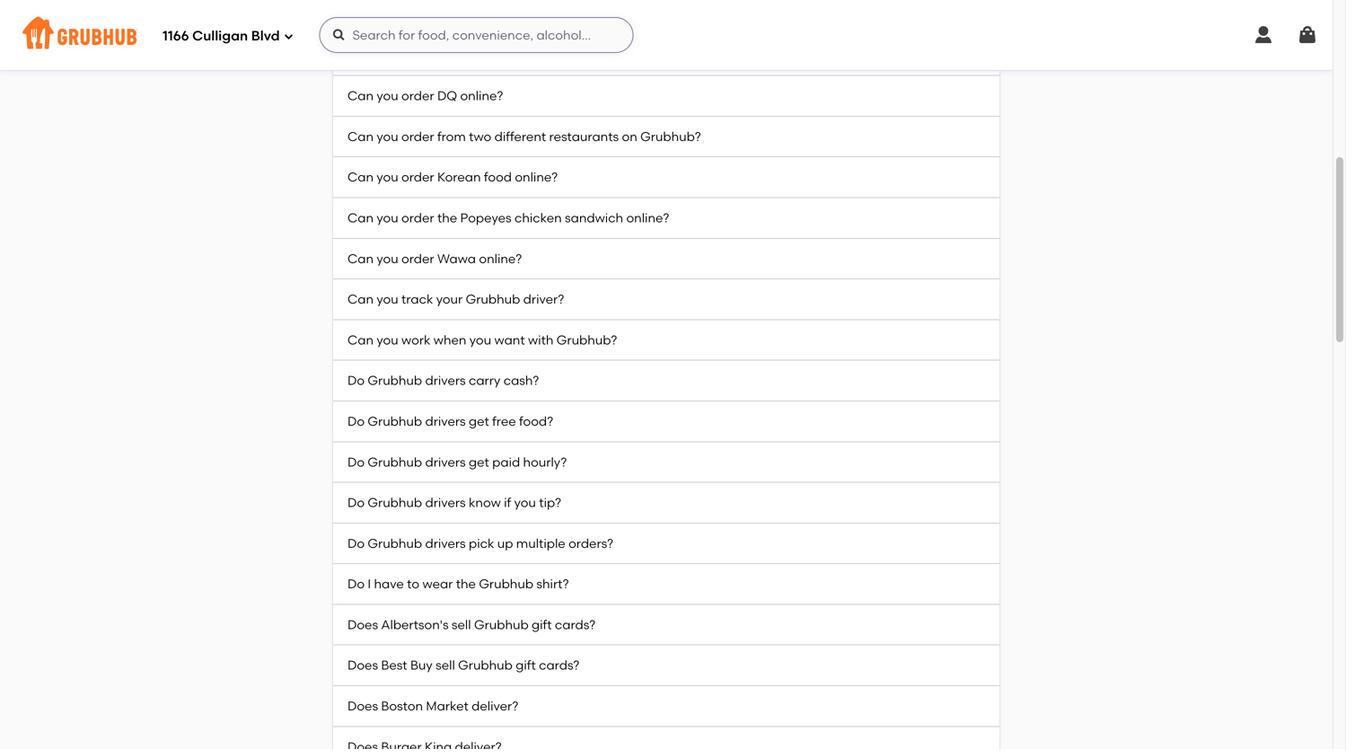 Task type: describe. For each thing, give the bounding box(es) containing it.
can for can you order korean food online?
[[348, 169, 374, 185]]

does for does boston market deliver?
[[348, 698, 378, 714]]

can you work when you want with grubhub? link
[[333, 320, 1000, 361]]

two
[[469, 129, 492, 144]]

dq
[[437, 88, 457, 103]]

1 vertical spatial grubhub?
[[557, 332, 617, 347]]

grubhub down do grubhub drivers get free food?
[[368, 454, 422, 470]]

tip?
[[539, 495, 561, 510]]

do for do grubhub drivers get paid hourly?
[[348, 454, 365, 470]]

can for can you order from two different restaurants on grubhub?
[[348, 129, 374, 144]]

do grubhub drivers carry cash? link
[[333, 361, 1000, 401]]

can for can you track your grubhub driver?
[[348, 292, 374, 307]]

can for can you order the popeyes chicken sandwich online?
[[348, 210, 374, 225]]

can you track your grubhub driver?
[[348, 292, 564, 307]]

0 vertical spatial cards?
[[555, 617, 596, 632]]

can you order the popeyes chicken sandwich online? link
[[333, 198, 1000, 239]]

does best buy sell grubhub gift cards? link
[[333, 646, 1000, 686]]

1 vertical spatial gift
[[516, 658, 536, 673]]

olive
[[425, 7, 456, 22]]

paid
[[492, 454, 520, 470]]

you for can you order dq online?
[[377, 88, 398, 103]]

albertson's
[[381, 617, 449, 632]]

online? down can you order the popeyes chicken sandwich online?
[[479, 251, 522, 266]]

does boston market deliver? link
[[333, 686, 1000, 727]]

drivers for cash?
[[425, 373, 466, 388]]

you left the want
[[470, 332, 491, 347]]

grubhub up deliver?
[[458, 658, 513, 673]]

popeyes
[[460, 210, 512, 225]]

can for can you order dq online?
[[348, 88, 374, 103]]

driver?
[[523, 292, 564, 307]]

1 vertical spatial the
[[456, 576, 476, 592]]

can you order dq online? link
[[333, 76, 1000, 117]]

does boston market deliver?
[[348, 698, 519, 714]]

you for can you order the popeyes chicken sandwich online?
[[377, 210, 398, 225]]

your
[[436, 292, 463, 307]]

culligan
[[192, 28, 248, 44]]

if
[[504, 495, 511, 510]]

hourly?
[[523, 454, 567, 470]]

grubhub down work
[[368, 373, 422, 388]]

grubhub down up
[[479, 576, 534, 592]]

can you order korean food online? link
[[333, 157, 1000, 198]]

can you order dq online?
[[348, 88, 503, 103]]

order for wawa
[[401, 251, 434, 266]]

grubhub up does best buy sell grubhub gift cards?
[[474, 617, 529, 632]]

up
[[497, 536, 513, 551]]

0 vertical spatial gift
[[532, 617, 552, 632]]

you for can you order korean food online?
[[377, 169, 398, 185]]

carry
[[469, 373, 501, 388]]

1166
[[163, 28, 189, 44]]

grubhub down do grubhub drivers get paid hourly?
[[368, 495, 422, 510]]

drivers for paid
[[425, 454, 466, 470]]

different
[[495, 129, 546, 144]]

do for do i have to wear the grubhub shirt?
[[348, 576, 365, 592]]

delivered?
[[508, 7, 571, 22]]

you for can you order wawa online?
[[377, 251, 398, 266]]

order for korean
[[401, 169, 434, 185]]

can for can you get olive garden delivered?
[[348, 7, 374, 22]]

order for dq
[[401, 88, 434, 103]]

do grubhub drivers know if you tip? link
[[333, 483, 1000, 523]]

drivers for if
[[425, 495, 466, 510]]

grubhub up the can you order dq online?
[[401, 47, 456, 63]]

Search for food, convenience, alcohol... search field
[[319, 17, 634, 53]]

does albertson's sell grubhub gift cards?
[[348, 617, 596, 632]]

do for do grubhub drivers pick up multiple orders?
[[348, 536, 365, 551]]

when
[[434, 332, 467, 347]]

can you order the popeyes chicken sandwich online?
[[348, 210, 669, 225]]

can you order korean food online?
[[348, 169, 558, 185]]

do for do grubhub drivers get free food?
[[348, 414, 365, 429]]

does for does best buy sell grubhub gift cards?
[[348, 658, 378, 673]]

can you order wawa online? link
[[333, 239, 1000, 279]]

track
[[401, 292, 433, 307]]

food?
[[519, 414, 553, 429]]

can you track your grubhub driver? link
[[333, 279, 1000, 320]]

order for the
[[401, 210, 434, 225]]

can you work when you want with grubhub?
[[348, 332, 617, 347]]

get for paid
[[469, 454, 489, 470]]

do grubhub drivers get free food? link
[[333, 401, 1000, 442]]

do grubhub drivers carry cash?
[[348, 373, 539, 388]]

food
[[484, 169, 512, 185]]

order for from
[[401, 129, 434, 144]]

want
[[494, 332, 525, 347]]

buy
[[410, 658, 433, 673]]

do i have to wear the grubhub shirt? link
[[333, 564, 1000, 605]]

garden
[[459, 7, 505, 22]]

can for can you grubhub wawa?
[[348, 47, 374, 63]]

shirt?
[[537, 576, 569, 592]]

0 vertical spatial get
[[401, 7, 422, 22]]

do grubhub drivers get paid hourly?
[[348, 454, 567, 470]]

online? inside "link"
[[460, 88, 503, 103]]



Task type: locate. For each thing, give the bounding box(es) containing it.
you up the can you order dq online?
[[377, 47, 398, 63]]

7 can from the top
[[348, 251, 374, 266]]

have
[[374, 576, 404, 592]]

does left best
[[348, 658, 378, 673]]

do grubhub drivers get free food?
[[348, 414, 553, 429]]

does for does albertson's sell grubhub gift cards?
[[348, 617, 378, 632]]

2 order from the top
[[401, 129, 434, 144]]

can inside can you order from two different restaurants on grubhub? link
[[348, 129, 374, 144]]

drivers left pick
[[425, 536, 466, 551]]

drivers down do grubhub drivers carry cash?
[[425, 414, 466, 429]]

9 can from the top
[[348, 332, 374, 347]]

get left free
[[469, 414, 489, 429]]

1 vertical spatial sell
[[436, 658, 455, 673]]

drivers left know
[[425, 495, 466, 510]]

can inside can you order wawa online? link
[[348, 251, 374, 266]]

svg image
[[1253, 24, 1274, 46], [1297, 24, 1319, 46], [332, 28, 346, 42], [283, 31, 294, 42]]

online? right 'dq'
[[460, 88, 503, 103]]

know
[[469, 495, 501, 510]]

1 can from the top
[[348, 7, 374, 22]]

do grubhub drivers know if you tip?
[[348, 495, 561, 510]]

i
[[368, 576, 371, 592]]

best
[[381, 658, 407, 673]]

you left korean
[[377, 169, 398, 185]]

get for free
[[469, 414, 489, 429]]

sell up does best buy sell grubhub gift cards?
[[452, 617, 471, 632]]

market
[[426, 698, 469, 714]]

free
[[492, 414, 516, 429]]

1 vertical spatial get
[[469, 414, 489, 429]]

does left boston
[[348, 698, 378, 714]]

can inside can you grubhub wawa? link
[[348, 47, 374, 63]]

can inside can you order the popeyes chicken sandwich online? link
[[348, 210, 374, 225]]

blvd
[[251, 28, 280, 44]]

wawa?
[[459, 47, 504, 63]]

order up the can you order wawa online?
[[401, 210, 434, 225]]

0 vertical spatial the
[[437, 210, 457, 225]]

can you get olive garden delivered? link
[[333, 0, 1000, 35]]

4 can from the top
[[348, 129, 374, 144]]

wawa
[[437, 251, 476, 266]]

you inside "link"
[[377, 88, 398, 103]]

you down the can you grubhub wawa?
[[377, 88, 398, 103]]

1 does from the top
[[348, 617, 378, 632]]

3 order from the top
[[401, 169, 434, 185]]

you down the can you order dq online?
[[377, 129, 398, 144]]

5 order from the top
[[401, 251, 434, 266]]

6 can from the top
[[348, 210, 374, 225]]

drivers
[[425, 373, 466, 388], [425, 414, 466, 429], [425, 454, 466, 470], [425, 495, 466, 510], [425, 536, 466, 551]]

get left paid
[[469, 454, 489, 470]]

work
[[401, 332, 431, 347]]

2 vertical spatial does
[[348, 698, 378, 714]]

korean
[[437, 169, 481, 185]]

multiple
[[516, 536, 566, 551]]

on
[[622, 129, 637, 144]]

2 does from the top
[[348, 658, 378, 673]]

you for can you grubhub wawa?
[[377, 47, 398, 63]]

you right if
[[514, 495, 536, 510]]

3 does from the top
[[348, 698, 378, 714]]

order left korean
[[401, 169, 434, 185]]

can for can you order wawa online?
[[348, 251, 374, 266]]

the left popeyes
[[437, 210, 457, 225]]

sell right buy
[[436, 658, 455, 673]]

do
[[348, 373, 365, 388], [348, 414, 365, 429], [348, 454, 365, 470], [348, 495, 365, 510], [348, 536, 365, 551], [348, 576, 365, 592]]

grubhub up have
[[368, 536, 422, 551]]

4 order from the top
[[401, 210, 434, 225]]

do grubhub drivers get paid hourly? link
[[333, 442, 1000, 483]]

can you order from two different restaurants on grubhub? link
[[333, 117, 1000, 157]]

can for can you work when you want with grubhub?
[[348, 332, 374, 347]]

online? right food
[[515, 169, 558, 185]]

does best buy sell grubhub gift cards?
[[348, 658, 580, 673]]

cash?
[[504, 373, 539, 388]]

drivers for up
[[425, 536, 466, 551]]

boston
[[381, 698, 423, 714]]

grubhub? down can you order dq online? "link"
[[640, 129, 701, 144]]

0 vertical spatial sell
[[452, 617, 471, 632]]

can inside can you get olive garden delivered? link
[[348, 7, 374, 22]]

6 do from the top
[[348, 576, 365, 592]]

order
[[401, 88, 434, 103], [401, 129, 434, 144], [401, 169, 434, 185], [401, 210, 434, 225], [401, 251, 434, 266]]

1 do from the top
[[348, 373, 365, 388]]

does albertson's sell grubhub gift cards? link
[[333, 605, 1000, 646]]

order left from
[[401, 129, 434, 144]]

you left wawa
[[377, 251, 398, 266]]

drivers down do grubhub drivers get free food?
[[425, 454, 466, 470]]

pick
[[469, 536, 494, 551]]

you left olive
[[377, 7, 398, 22]]

does inside does albertson's sell grubhub gift cards? link
[[348, 617, 378, 632]]

0 vertical spatial does
[[348, 617, 378, 632]]

3 can from the top
[[348, 88, 374, 103]]

does down i
[[348, 617, 378, 632]]

can you grubhub wawa?
[[348, 47, 504, 63]]

gift
[[532, 617, 552, 632], [516, 658, 536, 673]]

get left olive
[[401, 7, 422, 22]]

can
[[348, 7, 374, 22], [348, 47, 374, 63], [348, 88, 374, 103], [348, 129, 374, 144], [348, 169, 374, 185], [348, 210, 374, 225], [348, 251, 374, 266], [348, 292, 374, 307], [348, 332, 374, 347]]

does inside does best buy sell grubhub gift cards? link
[[348, 658, 378, 673]]

2 drivers from the top
[[425, 414, 466, 429]]

1 horizontal spatial grubhub?
[[640, 129, 701, 144]]

5 drivers from the top
[[425, 536, 466, 551]]

1 drivers from the top
[[425, 373, 466, 388]]

can inside can you order korean food online? link
[[348, 169, 374, 185]]

does
[[348, 617, 378, 632], [348, 658, 378, 673], [348, 698, 378, 714]]

4 do from the top
[[348, 495, 365, 510]]

2 vertical spatial get
[[469, 454, 489, 470]]

do grubhub drivers pick up multiple orders?
[[348, 536, 613, 551]]

cards?
[[555, 617, 596, 632], [539, 658, 580, 673]]

can you order wawa online?
[[348, 251, 522, 266]]

you for can you track your grubhub driver?
[[377, 292, 398, 307]]

can you get olive garden delivered?
[[348, 7, 571, 22]]

do grubhub drivers pick up multiple orders? link
[[333, 523, 1000, 564]]

gift up deliver?
[[516, 658, 536, 673]]

you for can you get olive garden delivered?
[[377, 7, 398, 22]]

drivers left carry
[[425, 373, 466, 388]]

from
[[437, 129, 466, 144]]

get
[[401, 7, 422, 22], [469, 414, 489, 429], [469, 454, 489, 470]]

you for can you order from two different restaurants on grubhub?
[[377, 129, 398, 144]]

restaurants
[[549, 129, 619, 144]]

online?
[[460, 88, 503, 103], [515, 169, 558, 185], [626, 210, 669, 225], [479, 251, 522, 266]]

do for do grubhub drivers know if you tip?
[[348, 495, 365, 510]]

0 horizontal spatial grubhub?
[[557, 332, 617, 347]]

grubhub? right with
[[557, 332, 617, 347]]

gift down the shirt?
[[532, 617, 552, 632]]

order inside "link"
[[401, 88, 434, 103]]

you
[[377, 7, 398, 22], [377, 47, 398, 63], [377, 88, 398, 103], [377, 129, 398, 144], [377, 169, 398, 185], [377, 210, 398, 225], [377, 251, 398, 266], [377, 292, 398, 307], [377, 332, 398, 347], [470, 332, 491, 347], [514, 495, 536, 510]]

4 drivers from the top
[[425, 495, 466, 510]]

order left wawa
[[401, 251, 434, 266]]

grubhub down do grubhub drivers carry cash?
[[368, 414, 422, 429]]

2 do from the top
[[348, 414, 365, 429]]

can inside "can you track your grubhub driver?" link
[[348, 292, 374, 307]]

grubhub up can you work when you want with grubhub?
[[466, 292, 520, 307]]

you left track
[[377, 292, 398, 307]]

sell
[[452, 617, 471, 632], [436, 658, 455, 673]]

does inside does boston market deliver? 'link'
[[348, 698, 378, 714]]

can you grubhub wawa? link
[[333, 35, 1000, 76]]

you up the can you order wawa online?
[[377, 210, 398, 225]]

1 vertical spatial does
[[348, 658, 378, 673]]

with
[[528, 332, 554, 347]]

can you order from two different restaurants on grubhub?
[[348, 129, 701, 144]]

wear
[[423, 576, 453, 592]]

order left 'dq'
[[401, 88, 434, 103]]

2 can from the top
[[348, 47, 374, 63]]

8 can from the top
[[348, 292, 374, 307]]

0 vertical spatial grubhub?
[[640, 129, 701, 144]]

do i have to wear the grubhub shirt?
[[348, 576, 569, 592]]

3 do from the top
[[348, 454, 365, 470]]

drivers for free
[[425, 414, 466, 429]]

grubhub?
[[640, 129, 701, 144], [557, 332, 617, 347]]

1166 culligan blvd
[[163, 28, 280, 44]]

can inside 'can you work when you want with grubhub?' link
[[348, 332, 374, 347]]

main navigation navigation
[[0, 0, 1333, 70]]

1 order from the top
[[401, 88, 434, 103]]

can inside can you order dq online? "link"
[[348, 88, 374, 103]]

you for can you work when you want with grubhub?
[[377, 332, 398, 347]]

sandwich
[[565, 210, 623, 225]]

orders?
[[569, 536, 613, 551]]

do for do grubhub drivers carry cash?
[[348, 373, 365, 388]]

you left work
[[377, 332, 398, 347]]

the
[[437, 210, 457, 225], [456, 576, 476, 592]]

the right wear
[[456, 576, 476, 592]]

1 vertical spatial cards?
[[539, 658, 580, 673]]

chicken
[[515, 210, 562, 225]]

to
[[407, 576, 420, 592]]

deliver?
[[472, 698, 519, 714]]

5 do from the top
[[348, 536, 365, 551]]

3 drivers from the top
[[425, 454, 466, 470]]

online? down can you order korean food online? link
[[626, 210, 669, 225]]

5 can from the top
[[348, 169, 374, 185]]

grubhub
[[401, 47, 456, 63], [466, 292, 520, 307], [368, 373, 422, 388], [368, 414, 422, 429], [368, 454, 422, 470], [368, 495, 422, 510], [368, 536, 422, 551], [479, 576, 534, 592], [474, 617, 529, 632], [458, 658, 513, 673]]



Task type: vqa. For each thing, say whether or not it's contained in the screenshot.
the bottommost &
no



